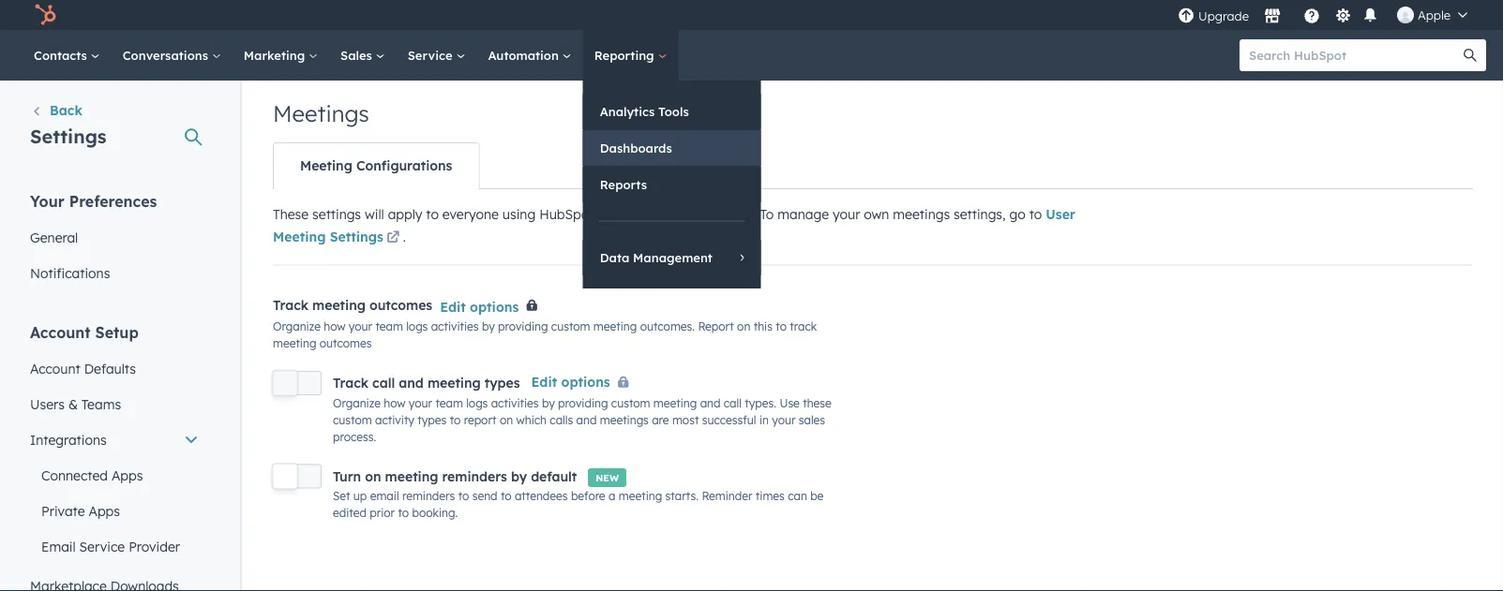 Task type: locate. For each thing, give the bounding box(es) containing it.
apps up email service provider on the bottom left of page
[[89, 503, 120, 520]]

1 vertical spatial options
[[561, 374, 610, 390]]

integrations button
[[19, 423, 210, 458]]

1 vertical spatial by
[[542, 396, 555, 410]]

meeting inside 'user meeting settings'
[[273, 229, 326, 245]]

1 vertical spatial organize
[[333, 396, 381, 410]]

on inside organize how your team logs activities by providing custom meeting outcomes. report on this to track meeting outcomes
[[737, 320, 751, 334]]

link opens in a new window image
[[387, 227, 400, 250], [387, 232, 400, 245]]

back link
[[30, 101, 82, 123]]

in down the types. at the bottom of page
[[760, 413, 769, 427]]

organize how your team logs activities by providing custom meeting outcomes. report on this to track meeting outcomes
[[273, 320, 817, 351]]

marketing
[[244, 47, 309, 63]]

edit up which
[[531, 374, 557, 390]]

0 vertical spatial edit options button
[[440, 296, 519, 318]]

providing down the edit options
[[558, 396, 608, 410]]

0 horizontal spatial how
[[324, 320, 346, 334]]

this
[[754, 320, 773, 334]]

custom
[[551, 320, 590, 334], [611, 396, 650, 410], [333, 413, 372, 427]]

team inside organize how your team logs activities by providing custom meeting and call types. use these custom activity types to report on which calls and meetings are most successful in your sales process.
[[436, 396, 463, 410]]

2 vertical spatial on
[[365, 468, 381, 485]]

1 horizontal spatial service
[[408, 47, 456, 63]]

how down track meeting outcomes edit options
[[324, 320, 346, 334]]

custom inside organize how your team logs activities by providing custom meeting outcomes. report on this to track meeting outcomes
[[551, 320, 590, 334]]

0 vertical spatial custom
[[551, 320, 590, 334]]

logs up report
[[466, 396, 488, 410]]

settings
[[30, 124, 106, 148], [330, 229, 383, 245]]

1 vertical spatial how
[[384, 396, 406, 410]]

0 horizontal spatial edit options button
[[440, 296, 519, 318]]

1 horizontal spatial call
[[724, 396, 742, 410]]

1 vertical spatial activities
[[491, 396, 539, 410]]

organize for activity
[[333, 396, 381, 410]]

logs inside organize how your team logs activities by providing custom meeting and call types. use these custom activity types to report on which calls and meetings are most successful in your sales process.
[[466, 396, 488, 410]]

2 vertical spatial custom
[[333, 413, 372, 427]]

organize inside organize how your team logs activities by providing custom meeting and call types. use these custom activity types to report on which calls and meetings are most successful in your sales process.
[[333, 396, 381, 410]]

edit options
[[531, 374, 610, 390]]

0 horizontal spatial on
[[365, 468, 381, 485]]

outcomes inside organize how your team logs activities by providing custom meeting outcomes. report on this to track meeting outcomes
[[320, 337, 372, 351]]

menu
[[1176, 0, 1481, 30]]

0 vertical spatial how
[[324, 320, 346, 334]]

account up the account defaults
[[30, 323, 91, 342]]

apps for private apps
[[89, 503, 120, 520]]

account up users
[[30, 361, 80, 377]]

account for account setup
[[30, 323, 91, 342]]

team
[[376, 320, 403, 334], [436, 396, 463, 410]]

by up 'track call and meeting types'
[[482, 320, 495, 334]]

0 horizontal spatial and
[[399, 375, 424, 392]]

0 horizontal spatial edit
[[440, 299, 466, 315]]

meeting down these
[[273, 229, 326, 245]]

options
[[470, 299, 519, 315], [561, 374, 610, 390]]

custom for and
[[611, 396, 650, 410]]

logs down track meeting outcomes edit options
[[406, 320, 428, 334]]

1 vertical spatial types
[[418, 413, 447, 427]]

1 horizontal spatial types
[[485, 375, 520, 392]]

1 horizontal spatial by
[[511, 468, 527, 485]]

private
[[41, 503, 85, 520]]

0 horizontal spatial settings
[[30, 124, 106, 148]]

use
[[780, 396, 800, 410]]

most
[[672, 413, 699, 427]]

call up "activity"
[[372, 375, 395, 392]]

edit up 'track call and meeting types'
[[440, 299, 466, 315]]

in down "reports" link on the top of page
[[658, 206, 669, 223]]

on left this
[[737, 320, 751, 334]]

providing inside organize how your team logs activities by providing custom meeting and call types. use these custom activity types to report on which calls and meetings are most successful in your sales process.
[[558, 396, 608, 410]]

0 vertical spatial meetings
[[273, 99, 369, 128]]

turn
[[333, 468, 361, 485]]

0 vertical spatial track
[[273, 297, 309, 314]]

service down private apps link
[[79, 539, 125, 555]]

data management link
[[583, 240, 761, 276]]

1 horizontal spatial edit
[[531, 374, 557, 390]]

1 vertical spatial account
[[30, 361, 80, 377]]

how inside organize how your team logs activities by providing custom meeting outcomes. report on this to track meeting outcomes
[[324, 320, 346, 334]]

team down track meeting outcomes edit options
[[376, 320, 403, 334]]

1 vertical spatial meetings
[[600, 413, 649, 427]]

1 horizontal spatial meetings
[[893, 206, 950, 223]]

connected apps link
[[19, 458, 210, 494]]

providing inside organize how your team logs activities by providing custom meeting outcomes. report on this to track meeting outcomes
[[498, 320, 548, 334]]

1 vertical spatial service
[[79, 539, 125, 555]]

1 horizontal spatial how
[[384, 396, 406, 410]]

settings down the back
[[30, 124, 106, 148]]

to right prior
[[398, 506, 409, 520]]

reminders up booking.
[[402, 490, 455, 504]]

apps
[[112, 468, 143, 484], [89, 503, 120, 520]]

1 vertical spatial outcomes
[[320, 337, 372, 351]]

edit options button up organize how your team logs activities by providing custom meeting outcomes. report on this to track meeting outcomes
[[440, 296, 519, 318]]

meetings
[[273, 99, 369, 128], [598, 206, 654, 223]]

user meeting settings link
[[273, 206, 1076, 250]]

1 horizontal spatial settings
[[330, 229, 383, 245]]

2 account from the top
[[30, 361, 80, 377]]

account.
[[704, 206, 757, 223]]

1 horizontal spatial activities
[[491, 396, 539, 410]]

team down 'track call and meeting types'
[[436, 396, 463, 410]]

options up organize how your team logs activities by providing custom meeting and call types. use these custom activity types to report on which calls and meetings are most successful in your sales process.
[[561, 374, 610, 390]]

edit options button
[[440, 296, 519, 318], [531, 371, 637, 395]]

0 horizontal spatial service
[[79, 539, 125, 555]]

set up email reminders to send to attendees before a meeting starts. reminder times can be edited prior to booking.
[[333, 490, 824, 520]]

0 horizontal spatial activities
[[431, 320, 479, 334]]

times
[[756, 490, 785, 504]]

track inside track meeting outcomes edit options
[[273, 297, 309, 314]]

service inside email service provider link
[[79, 539, 125, 555]]

notifications link
[[19, 256, 210, 291]]

1 vertical spatial track
[[333, 375, 369, 392]]

0 horizontal spatial track
[[273, 297, 309, 314]]

your down "reports" link on the top of page
[[672, 206, 700, 223]]

0 vertical spatial outcomes
[[370, 297, 433, 314]]

account defaults link
[[19, 351, 210, 387]]

track meeting outcomes edit options
[[273, 297, 519, 315]]

apps down integrations button
[[112, 468, 143, 484]]

service right sales link at top
[[408, 47, 456, 63]]

logs inside organize how your team logs activities by providing custom meeting outcomes. report on this to track meeting outcomes
[[406, 320, 428, 334]]

1 horizontal spatial in
[[760, 413, 769, 427]]

activities up which
[[491, 396, 539, 410]]

0 vertical spatial in
[[658, 206, 669, 223]]

2 vertical spatial by
[[511, 468, 527, 485]]

and up "activity"
[[399, 375, 424, 392]]

0 vertical spatial team
[[376, 320, 403, 334]]

0 horizontal spatial types
[[418, 413, 447, 427]]

1 horizontal spatial providing
[[558, 396, 608, 410]]

and right calls
[[576, 413, 597, 427]]

meeting
[[312, 297, 366, 314], [594, 320, 637, 334], [273, 337, 316, 351], [428, 375, 481, 392], [654, 396, 697, 410], [385, 468, 438, 485], [619, 490, 662, 504]]

how for meeting
[[324, 320, 346, 334]]

service
[[408, 47, 456, 63], [79, 539, 125, 555]]

everyone
[[443, 206, 499, 223]]

meetings right 'own'
[[893, 206, 950, 223]]

reporting link
[[583, 30, 679, 81]]

1 vertical spatial edit options button
[[531, 371, 637, 395]]

dashboards
[[600, 140, 672, 156]]

1 horizontal spatial custom
[[551, 320, 590, 334]]

edit options button up organize how your team logs activities by providing custom meeting and call types. use these custom activity types to report on which calls and meetings are most successful in your sales process.
[[531, 371, 637, 395]]

1 vertical spatial team
[[436, 396, 463, 410]]

by inside organize how your team logs activities by providing custom meeting and call types. use these custom activity types to report on which calls and meetings are most successful in your sales process.
[[542, 396, 555, 410]]

1 horizontal spatial meetings
[[598, 206, 654, 223]]

prior
[[370, 506, 395, 520]]

apps for connected apps
[[112, 468, 143, 484]]

0 horizontal spatial providing
[[498, 320, 548, 334]]

activities inside organize how your team logs activities by providing custom meeting outcomes. report on this to track meeting outcomes
[[431, 320, 479, 334]]

call up successful
[[724, 396, 742, 410]]

report
[[698, 320, 734, 334]]

help image
[[1304, 8, 1321, 25]]

can
[[788, 490, 807, 504]]

1 vertical spatial apps
[[89, 503, 120, 520]]

reminders inside set up email reminders to send to attendees before a meeting starts. reminder times can be edited prior to booking.
[[402, 490, 455, 504]]

service inside service link
[[408, 47, 456, 63]]

1 horizontal spatial on
[[500, 413, 513, 427]]

2 horizontal spatial custom
[[611, 396, 650, 410]]

1 vertical spatial meeting
[[273, 229, 326, 245]]

0 vertical spatial by
[[482, 320, 495, 334]]

a
[[609, 490, 616, 504]]

conversations
[[123, 47, 212, 63]]

organize for meeting
[[273, 320, 321, 334]]

1 vertical spatial custom
[[611, 396, 650, 410]]

in
[[658, 206, 669, 223], [760, 413, 769, 427]]

organize inside organize how your team logs activities by providing custom meeting outcomes. report on this to track meeting outcomes
[[273, 320, 321, 334]]

settings
[[312, 206, 361, 223]]

outcomes
[[370, 297, 433, 314], [320, 337, 372, 351]]

outcomes down track meeting outcomes edit options
[[320, 337, 372, 351]]

using
[[503, 206, 536, 223]]

0 vertical spatial reminders
[[442, 468, 507, 485]]

meetings down reports
[[598, 206, 654, 223]]

reporting menu
[[583, 81, 761, 289]]

1 vertical spatial on
[[500, 413, 513, 427]]

0 vertical spatial options
[[470, 299, 519, 315]]

integrations
[[30, 432, 107, 448]]

to inside organize how your team logs activities by providing custom meeting outcomes. report on this to track meeting outcomes
[[776, 320, 787, 334]]

on left which
[[500, 413, 513, 427]]

0 horizontal spatial meetings
[[600, 413, 649, 427]]

account defaults
[[30, 361, 136, 377]]

2 horizontal spatial on
[[737, 320, 751, 334]]

types up report
[[485, 375, 520, 392]]

1 horizontal spatial organize
[[333, 396, 381, 410]]

booking.
[[412, 506, 458, 520]]

track up process.
[[333, 375, 369, 392]]

2 horizontal spatial and
[[700, 396, 721, 410]]

help button
[[1296, 5, 1328, 25]]

set
[[333, 490, 350, 504]]

1 vertical spatial settings
[[330, 229, 383, 245]]

track down these
[[273, 297, 309, 314]]

hubspot image
[[34, 4, 56, 26]]

your down 'track call and meeting types'
[[409, 396, 432, 410]]

users & teams link
[[19, 387, 210, 423]]

0 vertical spatial account
[[30, 323, 91, 342]]

1 horizontal spatial options
[[561, 374, 610, 390]]

0 vertical spatial meetings
[[893, 206, 950, 223]]

0 vertical spatial apps
[[112, 468, 143, 484]]

notifications
[[30, 265, 110, 281]]

meetings inside organize how your team logs activities by providing custom meeting and call types. use these custom activity types to report on which calls and meetings are most successful in your sales process.
[[600, 413, 649, 427]]

meetings down sales
[[273, 99, 369, 128]]

1 vertical spatial in
[[760, 413, 769, 427]]

1 vertical spatial providing
[[558, 396, 608, 410]]

0 horizontal spatial organize
[[273, 320, 321, 334]]

hubspot link
[[23, 4, 70, 26]]

apple button
[[1386, 0, 1479, 30]]

by up attendees
[[511, 468, 527, 485]]

edit inside track meeting outcomes edit options
[[440, 299, 466, 315]]

your down track meeting outcomes edit options
[[349, 320, 372, 334]]

types right "activity"
[[418, 413, 447, 427]]

be
[[811, 490, 824, 504]]

edit options button for track meeting outcomes
[[440, 296, 519, 318]]

account for account defaults
[[30, 361, 80, 377]]

by inside organize how your team logs activities by providing custom meeting outcomes. report on this to track meeting outcomes
[[482, 320, 495, 334]]

by up calls
[[542, 396, 555, 410]]

providing up the edit options
[[498, 320, 548, 334]]

1 horizontal spatial logs
[[466, 396, 488, 410]]

0 horizontal spatial in
[[658, 206, 669, 223]]

activities inside organize how your team logs activities by providing custom meeting and call types. use these custom activity types to report on which calls and meetings are most successful in your sales process.
[[491, 396, 539, 410]]

track for track call and meeting types
[[333, 375, 369, 392]]

outcomes down .
[[370, 297, 433, 314]]

providing for and
[[558, 396, 608, 410]]

to left report
[[450, 413, 461, 427]]

dashboards link
[[583, 130, 761, 166]]

0 vertical spatial and
[[399, 375, 424, 392]]

1 horizontal spatial team
[[436, 396, 463, 410]]

manage
[[778, 206, 829, 223]]

team inside organize how your team logs activities by providing custom meeting outcomes. report on this to track meeting outcomes
[[376, 320, 403, 334]]

meetings left are
[[600, 413, 649, 427]]

0 vertical spatial service
[[408, 47, 456, 63]]

to right the apply
[[426, 206, 439, 223]]

1 horizontal spatial track
[[333, 375, 369, 392]]

reminders
[[442, 468, 507, 485], [402, 490, 455, 504]]

settings down will
[[330, 229, 383, 245]]

edit
[[440, 299, 466, 315], [531, 374, 557, 390]]

0 vertical spatial providing
[[498, 320, 548, 334]]

reminders for to
[[402, 490, 455, 504]]

how inside organize how your team logs activities by providing custom meeting and call types. use these custom activity types to report on which calls and meetings are most successful in your sales process.
[[384, 396, 406, 410]]

your down use
[[772, 413, 796, 427]]

and up successful
[[700, 396, 721, 410]]

to right this
[[776, 320, 787, 334]]

organize how your team logs activities by providing custom meeting and call types. use these custom activity types to report on which calls and meetings are most successful in your sales process.
[[333, 396, 832, 444]]

1 vertical spatial reminders
[[402, 490, 455, 504]]

users
[[30, 396, 65, 413]]

reminders for by
[[442, 468, 507, 485]]

options up organize how your team logs activities by providing custom meeting outcomes. report on this to track meeting outcomes
[[470, 299, 519, 315]]

0 vertical spatial on
[[737, 320, 751, 334]]

0 vertical spatial organize
[[273, 320, 321, 334]]

account
[[30, 323, 91, 342], [30, 361, 80, 377]]

outcomes.
[[640, 320, 695, 334]]

call inside organize how your team logs activities by providing custom meeting and call types. use these custom activity types to report on which calls and meetings are most successful in your sales process.
[[724, 396, 742, 410]]

reminders up send
[[442, 468, 507, 485]]

0 vertical spatial logs
[[406, 320, 428, 334]]

to right go
[[1030, 206, 1042, 223]]

defaults
[[84, 361, 136, 377]]

how up "activity"
[[384, 396, 406, 410]]

0 vertical spatial call
[[372, 375, 395, 392]]

0 horizontal spatial team
[[376, 320, 403, 334]]

1 horizontal spatial edit options button
[[531, 371, 637, 395]]

0 horizontal spatial by
[[482, 320, 495, 334]]

your left 'own'
[[833, 206, 860, 223]]

0 vertical spatial edit
[[440, 299, 466, 315]]

0 horizontal spatial options
[[470, 299, 519, 315]]

1 account from the top
[[30, 323, 91, 342]]

providing
[[498, 320, 548, 334], [558, 396, 608, 410]]

provider
[[129, 539, 180, 555]]

2 vertical spatial and
[[576, 413, 597, 427]]

track
[[790, 320, 817, 334]]

activity
[[375, 413, 414, 427]]

1 vertical spatial edit
[[531, 374, 557, 390]]

0 vertical spatial meeting
[[300, 158, 353, 174]]

2 horizontal spatial by
[[542, 396, 555, 410]]

activities down track meeting outcomes edit options
[[431, 320, 479, 334]]

on up email
[[365, 468, 381, 485]]

turn on meeting reminders by default
[[333, 468, 577, 485]]

before
[[571, 490, 606, 504]]

0 horizontal spatial meetings
[[273, 99, 369, 128]]

private apps
[[41, 503, 120, 520]]

on
[[737, 320, 751, 334], [500, 413, 513, 427], [365, 468, 381, 485]]

0 horizontal spatial logs
[[406, 320, 428, 334]]

1 vertical spatial logs
[[466, 396, 488, 410]]

1 vertical spatial meetings
[[598, 206, 654, 223]]

meeting up settings
[[300, 158, 353, 174]]



Task type: vqa. For each thing, say whether or not it's contained in the screenshot.
types
yes



Task type: describe. For each thing, give the bounding box(es) containing it.
configurations
[[356, 158, 452, 174]]

hubspot
[[539, 206, 594, 223]]

new
[[596, 472, 619, 484]]

team for outcomes
[[376, 320, 403, 334]]

reports link
[[583, 167, 761, 203]]

edit options button for track call and meeting types
[[531, 371, 637, 395]]

search button
[[1455, 39, 1487, 71]]

on inside organize how your team logs activities by providing custom meeting and call types. use these custom activity types to report on which calls and meetings are most successful in your sales process.
[[500, 413, 513, 427]]

sales link
[[329, 30, 396, 81]]

sales
[[799, 413, 825, 427]]

account setup element
[[19, 322, 210, 592]]

meeting inside organize how your team logs activities by providing custom meeting and call types. use these custom activity types to report on which calls and meetings are most successful in your sales process.
[[654, 396, 697, 410]]

process.
[[333, 430, 376, 444]]

reporting
[[594, 47, 658, 63]]

attendees
[[515, 490, 568, 504]]

calls
[[550, 413, 573, 427]]

sales
[[341, 47, 376, 63]]

.
[[403, 229, 406, 245]]

back
[[50, 102, 82, 119]]

custom for outcomes.
[[551, 320, 590, 334]]

successful
[[702, 413, 756, 427]]

0 horizontal spatial call
[[372, 375, 395, 392]]

up
[[353, 490, 367, 504]]

user meeting settings
[[273, 206, 1076, 245]]

your preferences element
[[19, 191, 210, 291]]

will
[[365, 206, 384, 223]]

these
[[803, 396, 832, 410]]

report
[[464, 413, 497, 427]]

email service provider link
[[19, 529, 210, 565]]

reports
[[600, 177, 647, 192]]

upgrade image
[[1178, 8, 1195, 25]]

contacts link
[[23, 30, 111, 81]]

activities for outcomes
[[431, 320, 479, 334]]

are
[[652, 413, 669, 427]]

by for types
[[542, 396, 555, 410]]

menu containing apple
[[1176, 0, 1481, 30]]

marketing link
[[232, 30, 329, 81]]

in inside organize how your team logs activities by providing custom meeting and call types. use these custom activity types to report on which calls and meetings are most successful in your sales process.
[[760, 413, 769, 427]]

meeting inside set up email reminders to send to attendees before a meeting starts. reminder times can be edited prior to booking.
[[619, 490, 662, 504]]

edited
[[333, 506, 367, 520]]

data management
[[600, 250, 713, 265]]

email
[[41, 539, 76, 555]]

by for outcomes
[[482, 320, 495, 334]]

connected
[[41, 468, 108, 484]]

connected apps
[[41, 468, 143, 484]]

to right send
[[501, 490, 512, 504]]

users & teams
[[30, 396, 121, 413]]

reminder
[[702, 490, 753, 504]]

0 horizontal spatial custom
[[333, 413, 372, 427]]

meeting configurations link
[[274, 144, 479, 189]]

own
[[864, 206, 890, 223]]

tools
[[659, 104, 689, 119]]

account setup
[[30, 323, 139, 342]]

contacts
[[34, 47, 91, 63]]

apply
[[388, 206, 422, 223]]

send
[[472, 490, 498, 504]]

0 vertical spatial types
[[485, 375, 520, 392]]

search image
[[1464, 49, 1477, 62]]

apple lee image
[[1397, 7, 1414, 23]]

user
[[1046, 206, 1076, 223]]

upgrade
[[1199, 8, 1249, 24]]

email service provider
[[41, 539, 180, 555]]

apple
[[1418, 7, 1451, 23]]

0 vertical spatial settings
[[30, 124, 106, 148]]

marketplaces button
[[1253, 0, 1292, 30]]

general
[[30, 229, 78, 246]]

to left send
[[458, 490, 469, 504]]

automation link
[[477, 30, 583, 81]]

automation
[[488, 47, 563, 63]]

how for activity
[[384, 396, 406, 410]]

1 link opens in a new window image from the top
[[387, 227, 400, 250]]

notifications image
[[1362, 8, 1379, 25]]

notifications button
[[1359, 5, 1382, 25]]

&
[[68, 396, 78, 413]]

these
[[273, 206, 309, 223]]

track for track meeting outcomes edit options
[[273, 297, 309, 314]]

teams
[[81, 396, 121, 413]]

your
[[30, 192, 65, 211]]

general link
[[19, 220, 210, 256]]

track call and meeting types
[[333, 375, 520, 392]]

starts.
[[666, 490, 699, 504]]

logs for outcomes
[[406, 320, 428, 334]]

1 horizontal spatial and
[[576, 413, 597, 427]]

types.
[[745, 396, 777, 410]]

1 vertical spatial and
[[700, 396, 721, 410]]

to inside organize how your team logs activities by providing custom meeting and call types. use these custom activity types to report on which calls and meetings are most successful in your sales process.
[[450, 413, 461, 427]]

marketplaces image
[[1264, 8, 1281, 25]]

2 link opens in a new window image from the top
[[387, 232, 400, 245]]

types inside organize how your team logs activities by providing custom meeting and call types. use these custom activity types to report on which calls and meetings are most successful in your sales process.
[[418, 413, 447, 427]]

logs for types
[[466, 396, 488, 410]]

team for types
[[436, 396, 463, 410]]

meeting configurations
[[300, 158, 452, 174]]

to
[[760, 206, 774, 223]]

your inside organize how your team logs activities by providing custom meeting outcomes. report on this to track meeting outcomes
[[349, 320, 372, 334]]

settings inside 'user meeting settings'
[[330, 229, 383, 245]]

activities for types
[[491, 396, 539, 410]]

settings image
[[1335, 8, 1352, 25]]

analytics tools link
[[583, 94, 761, 129]]

providing for outcomes.
[[498, 320, 548, 334]]

conversations link
[[111, 30, 232, 81]]

meeting inside track meeting outcomes edit options
[[312, 297, 366, 314]]

go
[[1010, 206, 1026, 223]]

Search HubSpot search field
[[1240, 39, 1470, 71]]

service link
[[396, 30, 477, 81]]

settings,
[[954, 206, 1006, 223]]

management
[[633, 250, 713, 265]]

options inside track meeting outcomes edit options
[[470, 299, 519, 315]]

analytics
[[600, 104, 655, 119]]

outcomes inside track meeting outcomes edit options
[[370, 297, 433, 314]]

default
[[531, 468, 577, 485]]



